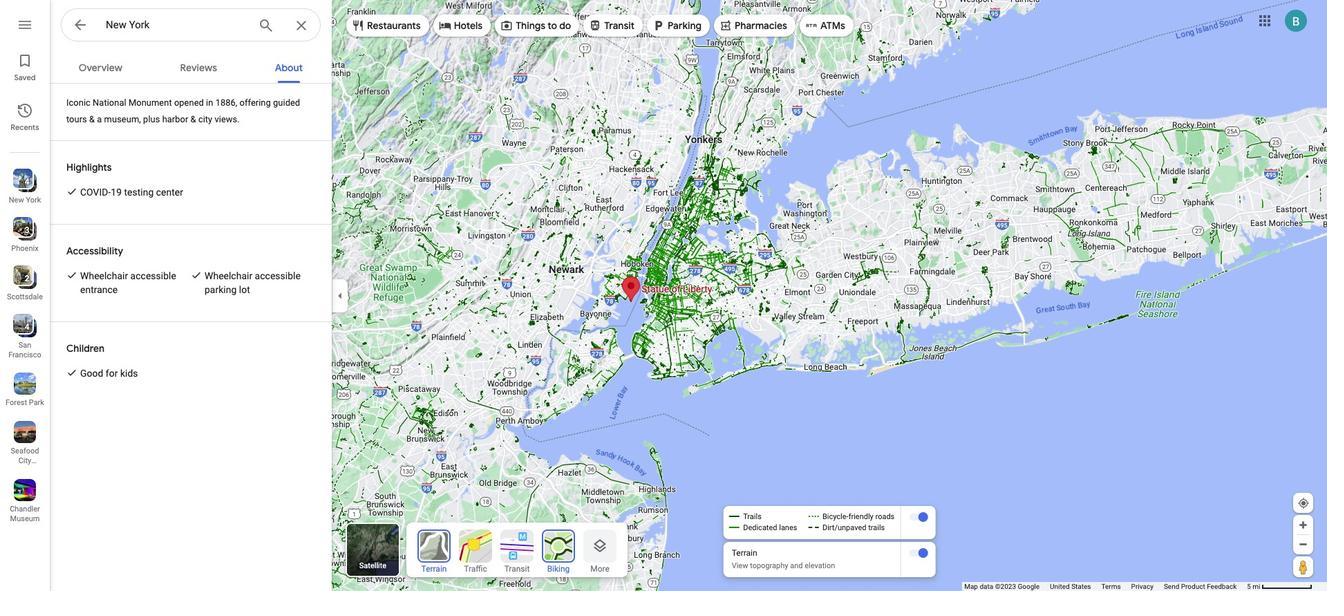 Task type: locate. For each thing, give the bounding box(es) containing it.
0 horizontal spatial &
[[89, 114, 95, 124]]

1 4 from the top
[[25, 177, 29, 187]]

1 horizontal spatial &
[[191, 114, 196, 124]]

monument
[[129, 97, 172, 108]]

&
[[89, 114, 95, 124], [191, 114, 196, 124]]

new york
[[9, 196, 41, 205]]

collapse side panel image
[[333, 288, 348, 303]]

1 vertical spatial terrain
[[421, 564, 447, 574]]

1 accessible from the left
[[130, 270, 176, 281]]

accessible for wheelchair accessible entrance
[[130, 270, 176, 281]]

2 accessible from the left
[[255, 270, 301, 281]]

bicycle-friendly roads dirt/unpaved trails
[[823, 512, 895, 532]]

terrain up view
[[732, 548, 757, 558]]

transit button
[[584, 9, 643, 42], [501, 530, 534, 574]]

transit button right traffic button
[[501, 530, 534, 574]]

wheelchair up parking
[[205, 270, 252, 281]]

0 horizontal spatial terrain
[[421, 564, 447, 574]]

forest park button
[[0, 367, 50, 410]]

privacy button
[[1131, 582, 1154, 591]]

national
[[93, 97, 126, 108]]

none field inside "new york" "field"
[[106, 17, 247, 33]]

forest
[[6, 398, 27, 407]]

wheelchair for parking
[[205, 270, 252, 281]]

map data ©2023 google
[[965, 583, 1040, 590]]

menu image
[[17, 17, 33, 33]]

biking button
[[542, 530, 575, 574]]

atms
[[821, 19, 845, 32]]

wheelchair inside wheelchair accessible parking lot
[[205, 270, 252, 281]]

1 horizontal spatial terrain
[[732, 548, 757, 558]]

4 up san
[[25, 322, 29, 332]]

accessible inside wheelchair accessible entrance
[[130, 270, 176, 281]]

4 places element for san
[[15, 321, 29, 333]]

terrain left traffic
[[421, 564, 447, 574]]

1 vertical spatial 4
[[25, 322, 29, 332]]

1 4 places element from the top
[[15, 176, 29, 188]]

seafood
[[11, 447, 39, 456]]

recents
[[11, 122, 39, 132]]

to
[[548, 19, 557, 32]]

tab list
[[50, 50, 332, 83]]

& left a
[[89, 114, 95, 124]]


[[72, 15, 88, 35]]

©2023
[[995, 583, 1016, 590]]

francisco
[[8, 351, 41, 360]]

footer containing map data ©2023 google
[[965, 582, 1247, 591]]

trails
[[743, 512, 762, 521]]

0 horizontal spatial wheelchair
[[80, 270, 128, 281]]

list
[[0, 0, 50, 591]]

show street view coverage image
[[1294, 557, 1314, 577]]

0 vertical spatial 4
[[25, 177, 29, 187]]

in
[[206, 97, 213, 108]]

terrain inside button
[[421, 564, 447, 574]]

wheelchair
[[80, 270, 128, 281], [205, 270, 252, 281]]

footer
[[965, 582, 1247, 591]]

scottsdale
[[7, 292, 43, 301]]

park
[[29, 398, 44, 407]]

overview
[[79, 62, 122, 74]]

2 wheelchair from the left
[[205, 270, 252, 281]]

2 4 places element from the top
[[15, 321, 29, 333]]

new
[[9, 196, 24, 205]]

highlights
[[66, 161, 112, 174]]

wheelchair accessible parking lot
[[205, 270, 301, 295]]

0 vertical spatial 4 places element
[[15, 176, 29, 188]]

restaurants
[[367, 19, 421, 32]]

chandler
[[10, 505, 40, 514]]

1 horizontal spatial wheelchair
[[205, 270, 252, 281]]

transit button right do
[[584, 9, 643, 42]]

4 places element
[[15, 176, 29, 188], [15, 321, 29, 333]]

4 up new york
[[25, 177, 29, 187]]

4 places element up san
[[15, 321, 29, 333]]

send
[[1164, 583, 1180, 590]]

terms
[[1102, 583, 1121, 590]]

transit right do
[[604, 19, 635, 32]]

show your location image
[[1298, 497, 1310, 510]]

museum
[[10, 514, 40, 523]]

about statue of liberty region
[[50, 84, 332, 591]]

privacy
[[1131, 583, 1154, 590]]

tab list containing overview
[[50, 50, 332, 83]]

1 wheelchair from the left
[[80, 270, 128, 281]]

guided
[[273, 97, 300, 108]]

1 vertical spatial transit
[[504, 564, 530, 574]]

chandler museum
[[10, 505, 40, 523]]

traffic button
[[459, 530, 492, 574]]

1 vertical spatial 4 places element
[[15, 321, 29, 333]]

accessibility
[[66, 245, 123, 257]]

trails
[[868, 523, 885, 532]]

1 horizontal spatial transit button
[[584, 9, 643, 42]]

parking
[[205, 284, 237, 295]]

2 4 from the top
[[25, 322, 29, 332]]

zoom out image
[[1298, 539, 1309, 550]]

more
[[591, 564, 610, 574]]

0 horizontal spatial accessible
[[130, 270, 176, 281]]

5
[[1247, 583, 1251, 590]]

san
[[18, 341, 31, 350]]

4 for new
[[25, 177, 29, 187]]

lanes
[[779, 523, 797, 532]]

dedicated
[[743, 523, 777, 532]]

2 & from the left
[[191, 114, 196, 124]]

4 for san
[[25, 322, 29, 332]]

5 mi button
[[1247, 583, 1313, 590]]

4 places element for new
[[15, 176, 29, 188]]

dirt/unpaved
[[823, 523, 867, 532]]

satellite
[[359, 561, 387, 570]]

seafood city supermarket
[[6, 447, 49, 475]]

footer inside google maps element
[[965, 582, 1247, 591]]

1886,
[[215, 97, 237, 108]]

4
[[25, 177, 29, 187], [25, 322, 29, 332]]

pharmacies button
[[714, 9, 796, 42]]

0 vertical spatial terrain
[[732, 548, 757, 558]]

google maps element
[[0, 0, 1327, 591]]

entrance
[[80, 284, 118, 295]]

things to do button
[[495, 9, 580, 42]]

transit left biking
[[504, 564, 530, 574]]

parking
[[668, 19, 702, 32]]

& left city
[[191, 114, 196, 124]]

hotels button
[[433, 9, 491, 42]]

1 horizontal spatial transit
[[604, 19, 635, 32]]

1 vertical spatial transit button
[[501, 530, 534, 574]]

seafood city supermarket button
[[0, 416, 50, 475]]

roads
[[876, 512, 895, 521]]

None field
[[106, 17, 247, 33]]

map
[[965, 583, 978, 590]]

accessible inside wheelchair accessible parking lot
[[255, 270, 301, 281]]

1 horizontal spatial accessible
[[255, 270, 301, 281]]

accessible for wheelchair accessible parking lot
[[255, 270, 301, 281]]

wheelchair up "entrance"
[[80, 270, 128, 281]]

tab list inside google maps element
[[50, 50, 332, 83]]

terrain
[[732, 548, 757, 558], [421, 564, 447, 574]]

19
[[111, 187, 122, 198]]

children
[[66, 342, 105, 355]]

wheelchair inside wheelchair accessible entrance
[[80, 270, 128, 281]]

testing
[[124, 187, 154, 198]]

iconic national monument opened in 1886, offering guided tours & a museum, plus harbor & city views.
[[66, 97, 300, 124]]

terrain inside terrain view topography and elevation
[[732, 548, 757, 558]]

accessible
[[130, 270, 176, 281], [255, 270, 301, 281]]

transit
[[604, 19, 635, 32], [504, 564, 530, 574]]

4 places element up new york
[[15, 176, 29, 188]]

pharmacies
[[735, 19, 787, 32]]

google
[[1018, 583, 1040, 590]]

2
[[25, 274, 29, 283]]

0 vertical spatial transit button
[[584, 9, 643, 42]]

terrain status
[[724, 506, 936, 577]]



Task type: describe. For each thing, give the bounding box(es) containing it.
plus
[[143, 114, 160, 124]]

friendly
[[849, 512, 874, 521]]

trails dedicated lanes
[[743, 512, 797, 532]]

recents button
[[0, 97, 50, 136]]

traffic
[[464, 564, 487, 574]]

 Show terrain  checkbox
[[909, 548, 928, 559]]

united
[[1050, 583, 1070, 590]]

united states button
[[1050, 582, 1091, 591]]

kids
[[120, 368, 138, 379]]

more button
[[584, 530, 617, 574]]

wheelchair accessible entrance
[[80, 270, 176, 295]]

bicycle-
[[823, 512, 849, 521]]

biking
[[547, 564, 570, 574]]

good
[[80, 368, 103, 379]]

 search field
[[61, 8, 321, 44]]

terrain for terrain
[[421, 564, 447, 574]]

saved
[[14, 73, 36, 82]]

wheelchair for entrance
[[80, 270, 128, 281]]

google account: brad klo  
(klobrad84@gmail.com) image
[[1285, 9, 1307, 32]]

list containing saved
[[0, 0, 50, 591]]

do
[[559, 19, 571, 32]]

offering
[[240, 97, 271, 108]]

3
[[25, 225, 29, 235]]

views.
[[215, 114, 240, 124]]

restaurants button
[[346, 9, 429, 42]]

overview button
[[68, 50, 133, 83]]

data
[[980, 583, 994, 590]]

product
[[1181, 583, 1206, 590]]

has wheelchair accessible parking lot element
[[205, 269, 315, 297]]

united states
[[1050, 583, 1091, 590]]

center
[[156, 187, 183, 198]]

2 places element
[[15, 272, 29, 285]]

0 horizontal spatial transit
[[504, 564, 530, 574]]

terrain button
[[418, 530, 451, 574]]

 button
[[61, 8, 100, 44]]

harbor
[[162, 114, 188, 124]]

york
[[26, 196, 41, 205]]

city
[[198, 114, 212, 124]]

things
[[516, 19, 546, 32]]

covid-19 testing center
[[80, 187, 183, 198]]

city
[[18, 456, 31, 465]]

iconic
[[66, 97, 90, 108]]

museum,
[[104, 114, 141, 124]]

opened
[[174, 97, 204, 108]]

forest park
[[6, 398, 44, 407]]

tours
[[66, 114, 87, 124]]

terrain for terrain view topography and elevation
[[732, 548, 757, 558]]

topography
[[750, 561, 789, 570]]

zoom in image
[[1298, 520, 1309, 530]]

view
[[732, 561, 748, 570]]

feedback
[[1207, 583, 1237, 590]]

chandler museum button
[[0, 474, 50, 526]]

statue of liberty main content
[[50, 50, 332, 591]]

good for kids element
[[80, 366, 138, 380]]

has wheelchair accessible entrance element
[[80, 269, 191, 297]]

supermarket
[[6, 466, 49, 475]]

about
[[275, 62, 303, 74]]

san francisco
[[8, 341, 41, 360]]

parking button
[[647, 9, 710, 42]]

atms button
[[800, 9, 854, 42]]

terms button
[[1102, 582, 1121, 591]]

 Show bicycling  checkbox
[[909, 512, 928, 523]]

0 vertical spatial transit
[[604, 19, 635, 32]]

terrain view topography and elevation
[[732, 548, 835, 570]]

reviews button
[[169, 50, 228, 83]]

3 places element
[[15, 224, 29, 236]]

send product feedback
[[1164, 583, 1237, 590]]

a
[[97, 114, 102, 124]]

saved button
[[0, 47, 50, 86]]

covid-19 testing center element
[[80, 185, 183, 199]]

0 horizontal spatial transit button
[[501, 530, 534, 574]]

hotels
[[454, 19, 483, 32]]

New York field
[[61, 8, 321, 42]]

5 mi
[[1247, 583, 1261, 590]]

covid-
[[80, 187, 111, 198]]

lot
[[239, 284, 250, 295]]

for
[[106, 368, 118, 379]]

about button
[[264, 50, 314, 83]]

phoenix
[[11, 244, 38, 253]]

reviews
[[180, 62, 217, 74]]

1 & from the left
[[89, 114, 95, 124]]

and
[[790, 561, 803, 570]]



Task type: vqa. For each thing, say whether or not it's contained in the screenshot.
2nd 4 places element from the bottom of the "list" containing Saved
yes



